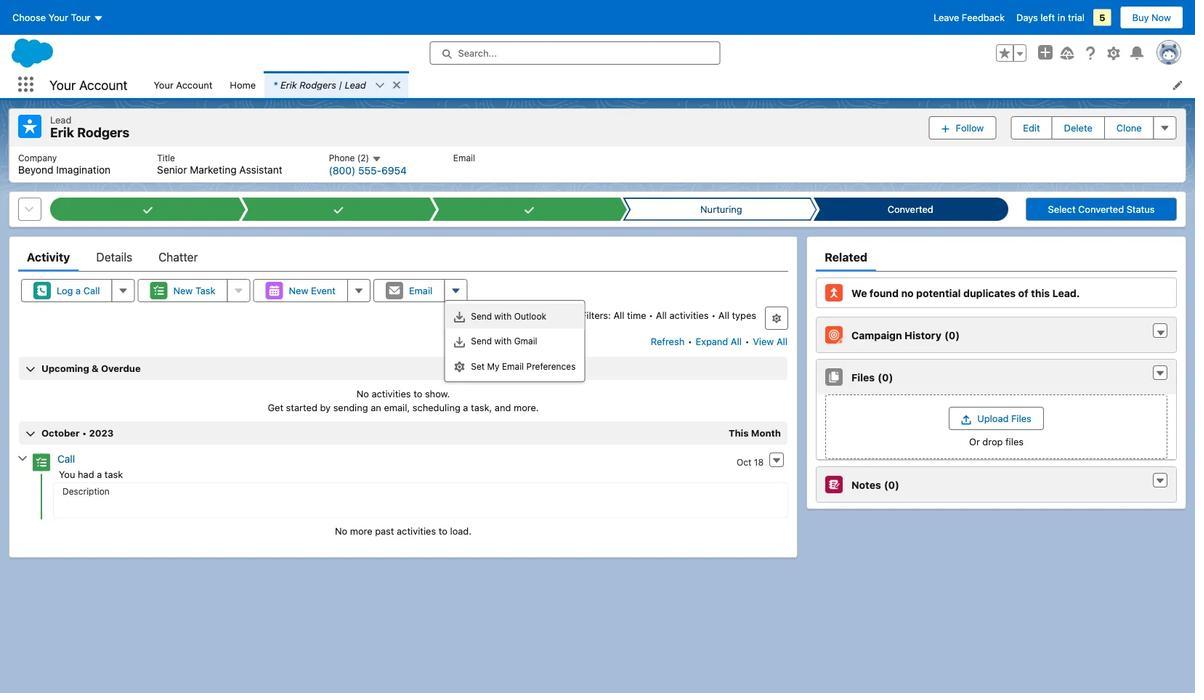 Task type: describe. For each thing, give the bounding box(es) containing it.
filters:
[[581, 310, 611, 321]]

list for leave feedback link
[[145, 71, 1195, 98]]

no
[[901, 287, 914, 299]]

filters: all time • all activities • all types
[[581, 310, 757, 321]]

you
[[59, 469, 75, 480]]

rodgers for erik rodgers
[[77, 125, 129, 140]]

we found no potential duplicates of this lead.
[[852, 287, 1080, 299]]

types
[[732, 310, 757, 321]]

with for outlook
[[495, 311, 512, 321]]

new for new task
[[173, 285, 193, 296]]

drop
[[983, 436, 1003, 447]]

load.
[[450, 526, 472, 536]]

in
[[1058, 12, 1066, 23]]

all right view
[[777, 336, 788, 347]]

home
[[230, 79, 256, 90]]

• left expand
[[688, 336, 692, 347]]

menu containing send with outlook
[[445, 304, 585, 379]]

email inside menu
[[502, 361, 524, 371]]

email button
[[374, 279, 445, 302]]

or drop files
[[969, 436, 1024, 447]]

0 horizontal spatial your account
[[49, 77, 128, 92]]

0 horizontal spatial files
[[852, 371, 875, 383]]

notes (0)
[[852, 479, 900, 491]]

call link
[[57, 453, 75, 465]]

edit button
[[1011, 116, 1053, 139]]

view
[[753, 336, 774, 347]]

choose your tour button
[[12, 6, 104, 29]]

all right time
[[656, 310, 667, 321]]

leave
[[934, 12, 959, 23]]

• left view
[[745, 336, 750, 347]]

list item containing *
[[265, 71, 408, 98]]

&
[[92, 363, 99, 374]]

expand all button
[[695, 330, 743, 353]]

history
[[905, 329, 942, 341]]

beyond
[[18, 164, 53, 176]]

phone
[[329, 153, 355, 163]]

chatter link
[[158, 243, 198, 272]]

campaign
[[852, 329, 902, 341]]

duplicates
[[964, 287, 1016, 299]]

files element
[[816, 359, 1177, 461]]

related link
[[825, 243, 868, 272]]

rodgers for erik rodgers | lead
[[300, 79, 336, 90]]

all left types
[[719, 310, 730, 321]]

task,
[[471, 402, 492, 413]]

started
[[286, 402, 317, 413]]

october
[[41, 428, 80, 439]]

lead inside 'list item'
[[345, 79, 366, 90]]

task image
[[33, 454, 50, 471]]

(0) for files (0)
[[878, 371, 893, 383]]

upload files
[[978, 413, 1032, 424]]

more
[[350, 526, 372, 536]]

2 vertical spatial a
[[97, 469, 102, 480]]

• right time
[[649, 310, 653, 321]]

1 horizontal spatial account
[[176, 79, 212, 90]]

refresh
[[651, 336, 685, 347]]

email inside button
[[409, 285, 433, 296]]

view all link
[[752, 330, 789, 353]]

text default image inside send with outlook link
[[454, 311, 465, 323]]

6954
[[381, 165, 407, 177]]

lead erik rodgers
[[50, 114, 129, 140]]

new task button
[[138, 279, 228, 302]]

this month
[[729, 428, 781, 439]]

october  •  2023
[[41, 428, 114, 439]]

feedback
[[962, 12, 1005, 23]]

task
[[195, 285, 216, 296]]

555-
[[358, 165, 381, 177]]

and
[[495, 402, 511, 413]]

(0) for notes (0)
[[884, 479, 900, 491]]

show.
[[425, 388, 450, 399]]

related
[[825, 250, 868, 264]]

get
[[268, 402, 283, 413]]

buy now button
[[1120, 6, 1184, 29]]

no for more
[[335, 526, 347, 536]]

imagination
[[56, 164, 111, 176]]

upload
[[978, 413, 1009, 424]]

phone (2) button
[[329, 153, 382, 164]]

text default image inside files element
[[1155, 369, 1166, 379]]

all left time
[[614, 310, 625, 321]]

oct
[[737, 457, 752, 467]]

select converted status
[[1048, 204, 1155, 215]]

2023
[[89, 428, 114, 439]]

lead.
[[1053, 287, 1080, 299]]

potential
[[916, 287, 961, 299]]

activity link
[[27, 243, 70, 272]]

had
[[78, 469, 94, 480]]

refresh button
[[650, 330, 685, 353]]

path options list box
[[50, 198, 1009, 221]]

this
[[729, 428, 749, 439]]

(800)
[[329, 165, 356, 177]]

choose your tour
[[12, 12, 90, 23]]

set my email preferences link
[[445, 354, 585, 379]]

an
[[371, 402, 381, 413]]

gmail
[[514, 336, 538, 346]]

nurturing link
[[629, 198, 811, 221]]

0 vertical spatial email
[[453, 153, 475, 163]]

call inside "button"
[[83, 285, 100, 296]]

2 vertical spatial activities
[[397, 526, 436, 536]]

lead inside lead erik rodgers
[[50, 114, 71, 125]]

send with outlook link
[[445, 304, 585, 329]]

clone
[[1117, 122, 1142, 133]]

text default image inside set my email preferences link
[[454, 361, 465, 373]]

erik for erik rodgers
[[50, 125, 74, 140]]

details
[[96, 250, 132, 264]]

phone (2)
[[329, 153, 372, 163]]

choose
[[12, 12, 46, 23]]

a inside no activities to show. get started by sending an email, scheduling a task, and more.
[[463, 402, 468, 413]]

text default image inside phone (2) dropdown button
[[372, 154, 382, 164]]

lead image
[[18, 115, 41, 138]]



Task type: vqa. For each thing, say whether or not it's contained in the screenshot.
details.
no



Task type: locate. For each thing, give the bounding box(es) containing it.
1 vertical spatial no
[[335, 526, 347, 536]]

expand
[[696, 336, 728, 347]]

send with outlook
[[471, 311, 546, 321]]

no up sending
[[357, 388, 369, 399]]

no left the more
[[335, 526, 347, 536]]

|
[[339, 79, 342, 90]]

1 horizontal spatial email
[[453, 153, 475, 163]]

list for your account link
[[9, 146, 1186, 183]]

1 vertical spatial send
[[471, 336, 492, 346]]

month
[[751, 428, 781, 439]]

0 vertical spatial with
[[495, 311, 512, 321]]

description
[[62, 487, 110, 497]]

text default image inside notes element
[[1155, 476, 1166, 486]]

found
[[870, 287, 899, 299]]

2 horizontal spatial a
[[463, 402, 468, 413]]

1 horizontal spatial a
[[97, 469, 102, 480]]

a right 'had'
[[97, 469, 102, 480]]

0 horizontal spatial new
[[173, 285, 193, 296]]

1 horizontal spatial call
[[83, 285, 100, 296]]

account left the home 'link'
[[176, 79, 212, 90]]

left
[[1041, 12, 1055, 23]]

call
[[83, 285, 100, 296], [57, 453, 75, 465]]

1 vertical spatial list
[[9, 146, 1186, 183]]

• up expand
[[712, 310, 716, 321]]

notes element
[[816, 467, 1177, 503]]

no for activities
[[357, 388, 369, 399]]

1 vertical spatial a
[[463, 402, 468, 413]]

account up lead erik rodgers
[[79, 77, 128, 92]]

group
[[996, 44, 1027, 62]]

*
[[273, 79, 278, 90]]

2 vertical spatial (0)
[[884, 479, 900, 491]]

tour
[[71, 12, 90, 23]]

or
[[969, 436, 980, 447]]

0 horizontal spatial lead
[[50, 114, 71, 125]]

erik up company beyond imagination
[[50, 125, 74, 140]]

1 vertical spatial to
[[439, 526, 448, 536]]

1 vertical spatial activities
[[372, 388, 411, 399]]

2 new from the left
[[289, 285, 308, 296]]

you had a task
[[59, 469, 123, 480]]

no inside no activities to show. get started by sending an email, scheduling a task, and more.
[[357, 388, 369, 399]]

activities inside no activities to show. get started by sending an email, scheduling a task, and more.
[[372, 388, 411, 399]]

list item
[[265, 71, 408, 98]]

now
[[1152, 12, 1171, 23]]

this
[[1031, 287, 1050, 299]]

text default image inside send with gmail link
[[454, 336, 465, 348]]

(0) inside notes element
[[884, 479, 900, 491]]

select
[[1048, 204, 1076, 215]]

1 horizontal spatial no
[[357, 388, 369, 399]]

(0) inside campaign history element
[[945, 329, 960, 341]]

status
[[1127, 204, 1155, 215]]

1 horizontal spatial your account
[[154, 79, 212, 90]]

0 vertical spatial send
[[471, 311, 492, 321]]

0 horizontal spatial account
[[79, 77, 128, 92]]

activities up the 'refresh' button
[[670, 310, 709, 321]]

preferences
[[527, 361, 576, 371]]

1 vertical spatial (0)
[[878, 371, 893, 383]]

(0) inside files element
[[878, 371, 893, 383]]

0 vertical spatial rodgers
[[300, 79, 336, 90]]

search... button
[[430, 41, 721, 65]]

1 horizontal spatial to
[[439, 526, 448, 536]]

call right "log"
[[83, 285, 100, 296]]

task
[[105, 469, 123, 480]]

details link
[[96, 243, 132, 272]]

with for gmail
[[495, 336, 512, 346]]

(0) right history
[[945, 329, 960, 341]]

company beyond imagination
[[18, 153, 111, 176]]

new for new event
[[289, 285, 308, 296]]

send with gmail
[[471, 336, 538, 346]]

your inside popup button
[[48, 12, 68, 23]]

activities
[[670, 310, 709, 321], [372, 388, 411, 399], [397, 526, 436, 536]]

rodgers left the |
[[300, 79, 336, 90]]

0 horizontal spatial rodgers
[[77, 125, 129, 140]]

1 vertical spatial erik
[[50, 125, 74, 140]]

home link
[[221, 71, 265, 98]]

leave feedback
[[934, 12, 1005, 23]]

0 horizontal spatial to
[[414, 388, 422, 399]]

to inside no activities to show. get started by sending an email, scheduling a task, and more.
[[414, 388, 422, 399]]

• left 2023
[[82, 428, 87, 439]]

0 horizontal spatial no
[[335, 526, 347, 536]]

your
[[48, 12, 68, 23], [49, 77, 76, 92], [154, 79, 174, 90]]

(0) right notes
[[884, 479, 900, 491]]

0 horizontal spatial a
[[76, 285, 81, 296]]

send for send with outlook
[[471, 311, 492, 321]]

delete
[[1064, 122, 1093, 133]]

to
[[414, 388, 422, 399], [439, 526, 448, 536]]

log a call button
[[21, 279, 112, 302]]

a
[[76, 285, 81, 296], [463, 402, 468, 413], [97, 469, 102, 480]]

0 vertical spatial erik
[[281, 79, 297, 90]]

menu
[[445, 304, 585, 379]]

erik for erik rodgers | lead
[[281, 79, 297, 90]]

2 converted from the left
[[1079, 204, 1124, 215]]

trial
[[1068, 12, 1085, 23]]

0 vertical spatial (0)
[[945, 329, 960, 341]]

your account up lead erik rodgers
[[49, 77, 128, 92]]

(0)
[[945, 329, 960, 341], [878, 371, 893, 383], [884, 479, 900, 491]]

new left task
[[173, 285, 193, 296]]

rodgers inside 'list item'
[[300, 79, 336, 90]]

outlook
[[514, 311, 546, 321]]

2 horizontal spatial email
[[502, 361, 524, 371]]

2 with from the top
[[495, 336, 512, 346]]

a inside log a call "button"
[[76, 285, 81, 296]]

email,
[[384, 402, 410, 413]]

list containing beyond imagination
[[9, 146, 1186, 183]]

1 horizontal spatial converted
[[1079, 204, 1124, 215]]

log a call
[[57, 285, 100, 296]]

(800) 555-6954
[[329, 165, 407, 177]]

new event
[[289, 285, 336, 296]]

(800) 555-6954 link
[[329, 165, 407, 177]]

set my email preferences
[[471, 361, 576, 371]]

0 vertical spatial list
[[145, 71, 1195, 98]]

files down campaign
[[852, 371, 875, 383]]

1 vertical spatial rodgers
[[77, 125, 129, 140]]

buy
[[1133, 12, 1149, 23]]

with up send with gmail on the left
[[495, 311, 512, 321]]

text default image
[[454, 311, 465, 323], [454, 361, 465, 373], [1155, 369, 1166, 379], [1155, 476, 1166, 486]]

1 vertical spatial call
[[57, 453, 75, 465]]

1 horizontal spatial new
[[289, 285, 308, 296]]

upcoming & overdue button
[[19, 357, 788, 380]]

1 vertical spatial email
[[409, 285, 433, 296]]

1 horizontal spatial rodgers
[[300, 79, 336, 90]]

0 vertical spatial call
[[83, 285, 100, 296]]

assistant
[[239, 164, 282, 176]]

0 vertical spatial no
[[357, 388, 369, 399]]

to left load.
[[439, 526, 448, 536]]

erik inside 'list item'
[[281, 79, 297, 90]]

0 vertical spatial to
[[414, 388, 422, 399]]

files up files at bottom right
[[1012, 413, 1032, 424]]

rodgers inside lead erik rodgers
[[77, 125, 129, 140]]

new event button
[[253, 279, 348, 302]]

list containing your account
[[145, 71, 1195, 98]]

0 vertical spatial a
[[76, 285, 81, 296]]

your account left the home 'link'
[[154, 79, 212, 90]]

lead right lead icon on the left top of page
[[50, 114, 71, 125]]

clone button
[[1104, 116, 1155, 139]]

0 horizontal spatial call
[[57, 453, 75, 465]]

follow button
[[929, 116, 997, 139]]

send with gmail link
[[445, 329, 585, 354]]

send up the set
[[471, 336, 492, 346]]

2 send from the top
[[471, 336, 492, 346]]

send for send with gmail
[[471, 336, 492, 346]]

new left "event"
[[289, 285, 308, 296]]

send up send with gmail on the left
[[471, 311, 492, 321]]

(0) down campaign
[[878, 371, 893, 383]]

1 send from the top
[[471, 311, 492, 321]]

all right expand
[[731, 336, 742, 347]]

1 converted from the left
[[888, 204, 934, 215]]

title
[[157, 153, 175, 163]]

erik inside lead erik rodgers
[[50, 125, 74, 140]]

1 horizontal spatial lead
[[345, 79, 366, 90]]

1 horizontal spatial erik
[[281, 79, 297, 90]]

1 new from the left
[[173, 285, 193, 296]]

0 horizontal spatial erik
[[50, 125, 74, 140]]

campaign history element
[[816, 317, 1177, 353]]

search...
[[458, 48, 497, 58]]

tab list containing activity
[[18, 243, 789, 272]]

(2)
[[357, 153, 369, 163]]

event
[[311, 285, 336, 296]]

activities right past
[[397, 526, 436, 536]]

1 vertical spatial lead
[[50, 114, 71, 125]]

to left show.
[[414, 388, 422, 399]]

related tab panel
[[816, 272, 1177, 503]]

days
[[1017, 12, 1038, 23]]

list
[[145, 71, 1195, 98], [9, 146, 1186, 183]]

new task
[[173, 285, 216, 296]]

converted inside path options list box
[[888, 204, 934, 215]]

refresh • expand all • view all
[[651, 336, 788, 347]]

company
[[18, 153, 57, 163]]

with
[[495, 311, 512, 321], [495, 336, 512, 346]]

1 with from the top
[[495, 311, 512, 321]]

18
[[754, 457, 764, 467]]

2 vertical spatial email
[[502, 361, 524, 371]]

lead right the |
[[345, 79, 366, 90]]

* erik rodgers | lead
[[273, 79, 366, 90]]

0 vertical spatial files
[[852, 371, 875, 383]]

send
[[471, 311, 492, 321], [471, 336, 492, 346]]

more.
[[514, 402, 539, 413]]

converted inside button
[[1079, 204, 1124, 215]]

with left "gmail"
[[495, 336, 512, 346]]

1 vertical spatial with
[[495, 336, 512, 346]]

we
[[852, 287, 867, 299]]

senior
[[157, 164, 187, 176]]

erik right the *
[[281, 79, 297, 90]]

activities up email,
[[372, 388, 411, 399]]

0 vertical spatial lead
[[345, 79, 366, 90]]

past
[[375, 526, 394, 536]]

new
[[173, 285, 193, 296], [289, 285, 308, 296]]

call up "you"
[[57, 453, 75, 465]]

rodgers up the imagination
[[77, 125, 129, 140]]

tab list
[[18, 243, 789, 272]]

delete button
[[1052, 116, 1105, 139]]

scheduling
[[413, 402, 461, 413]]

notes
[[852, 479, 881, 491]]

0 horizontal spatial converted
[[888, 204, 934, 215]]

text default image
[[392, 80, 402, 90], [375, 80, 385, 91], [372, 154, 382, 164], [454, 336, 465, 348], [17, 454, 28, 464]]

1 horizontal spatial files
[[1012, 413, 1032, 424]]

days left in trial
[[1017, 12, 1085, 23]]

campaign history (0)
[[852, 329, 960, 341]]

0 vertical spatial activities
[[670, 310, 709, 321]]

a left task,
[[463, 402, 468, 413]]

0 horizontal spatial email
[[409, 285, 433, 296]]

converted
[[888, 204, 934, 215], [1079, 204, 1124, 215]]

follow
[[956, 122, 984, 133]]

1 vertical spatial files
[[1012, 413, 1032, 424]]

a right "log"
[[76, 285, 81, 296]]

no more past activities to load. status
[[18, 526, 789, 536]]



